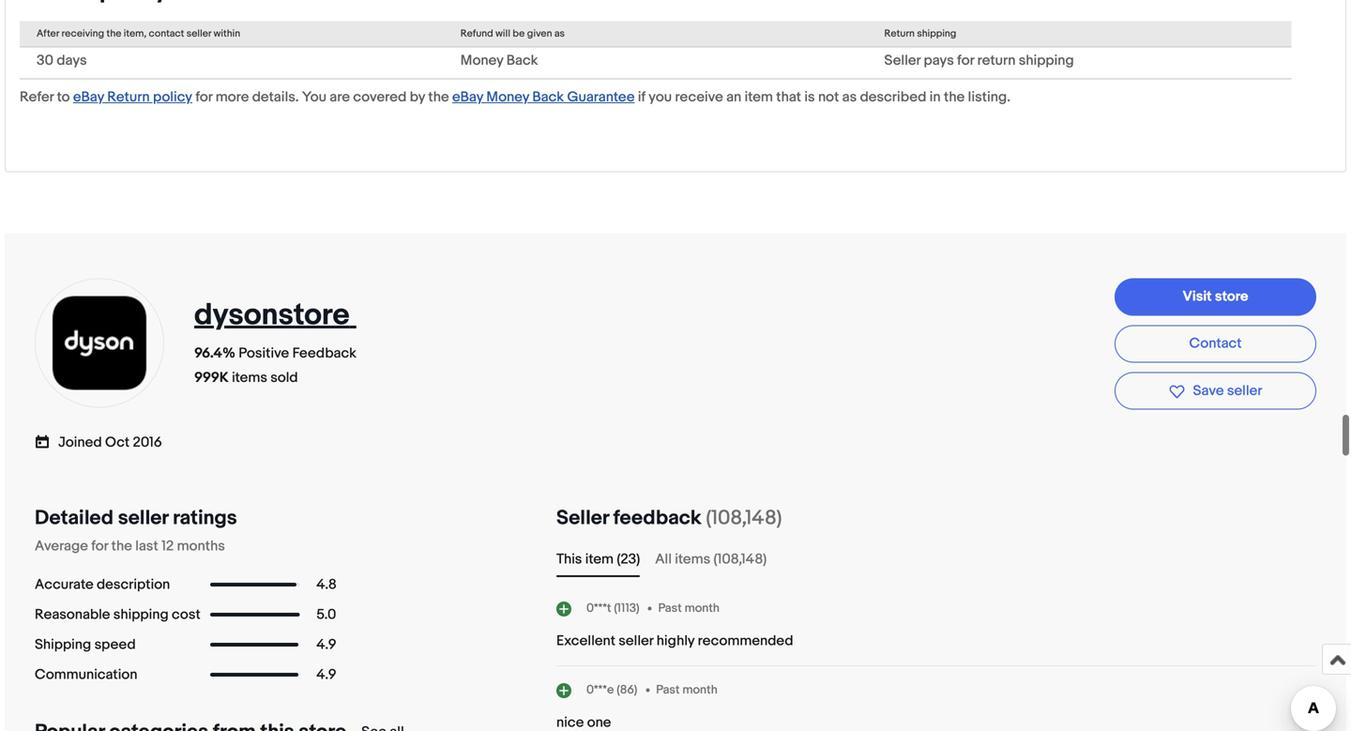Task type: vqa. For each thing, say whether or not it's contained in the screenshot.
$1.49 $1.00
no



Task type: locate. For each thing, give the bounding box(es) containing it.
ebay return policy link
[[73, 89, 192, 106]]

month down highly
[[683, 683, 718, 697]]

return
[[885, 28, 915, 40], [107, 89, 150, 106]]

0 vertical spatial past month
[[659, 601, 720, 616]]

1 vertical spatial month
[[683, 683, 718, 697]]

for
[[958, 52, 975, 69], [196, 89, 213, 106], [91, 538, 108, 555]]

1 vertical spatial (108,148)
[[714, 551, 767, 568]]

1 horizontal spatial return
[[885, 28, 915, 40]]

details.
[[252, 89, 299, 106]]

seller
[[187, 28, 211, 40], [1228, 383, 1263, 400], [118, 506, 168, 531], [619, 633, 654, 650]]

communication
[[35, 667, 138, 684]]

30
[[37, 52, 53, 69]]

shipping up pays
[[918, 28, 957, 40]]

is
[[805, 89, 815, 106]]

items down positive
[[232, 370, 267, 386]]

item inside tab list
[[586, 551, 614, 568]]

described
[[860, 89, 927, 106]]

shipping down description
[[113, 607, 169, 623]]

return up described
[[885, 28, 915, 40]]

seller pays for return shipping
[[885, 52, 1075, 69]]

0 vertical spatial items
[[232, 370, 267, 386]]

oct
[[105, 434, 130, 451]]

money down money back
[[487, 89, 530, 106]]

1 horizontal spatial items
[[675, 551, 711, 568]]

shipping
[[35, 637, 91, 654]]

1 vertical spatial for
[[196, 89, 213, 106]]

(108,148) right all at the bottom
[[714, 551, 767, 568]]

4.8
[[317, 577, 337, 593]]

0 horizontal spatial shipping
[[113, 607, 169, 623]]

detailed seller ratings
[[35, 506, 237, 531]]

tab list
[[557, 549, 1317, 570]]

item,
[[124, 28, 147, 40]]

ebay
[[73, 89, 104, 106], [452, 89, 484, 106]]

0 vertical spatial seller
[[885, 52, 921, 69]]

accurate description
[[35, 577, 170, 593]]

seller down (1113)
[[619, 633, 654, 650]]

past month for (1113)
[[659, 601, 720, 616]]

2016
[[133, 434, 162, 451]]

0 horizontal spatial ebay
[[73, 89, 104, 106]]

the
[[107, 28, 121, 40], [428, 89, 449, 106], [944, 89, 965, 106], [111, 538, 132, 555]]

1 vertical spatial seller
[[557, 506, 609, 531]]

average for the last 12 months
[[35, 538, 225, 555]]

1 vertical spatial back
[[533, 89, 564, 106]]

the right by
[[428, 89, 449, 106]]

ebay right to
[[73, 89, 104, 106]]

1 horizontal spatial item
[[745, 89, 773, 106]]

0 horizontal spatial items
[[232, 370, 267, 386]]

1 horizontal spatial seller
[[885, 52, 921, 69]]

as
[[555, 28, 565, 40], [843, 89, 857, 106]]

1 vertical spatial money
[[487, 89, 530, 106]]

past right (86)
[[656, 683, 680, 697]]

2 4.9 from the top
[[317, 667, 337, 684]]

0 vertical spatial (108,148)
[[706, 506, 782, 531]]

the left last
[[111, 538, 132, 555]]

shipping
[[918, 28, 957, 40], [1019, 52, 1075, 69], [113, 607, 169, 623]]

1 4.9 from the top
[[317, 637, 337, 654]]

past month down highly
[[656, 683, 718, 697]]

an
[[727, 89, 742, 106]]

0 vertical spatial for
[[958, 52, 975, 69]]

0***e
[[587, 683, 614, 697]]

1 vertical spatial return
[[107, 89, 150, 106]]

seller for detailed seller ratings
[[118, 506, 168, 531]]

reasonable
[[35, 607, 110, 623]]

policy
[[153, 89, 192, 106]]

30 days
[[37, 52, 87, 69]]

accurate
[[35, 577, 94, 593]]

return left policy
[[107, 89, 150, 106]]

ebay down money back
[[452, 89, 484, 106]]

items inside tab list
[[675, 551, 711, 568]]

0 horizontal spatial as
[[555, 28, 565, 40]]

1 vertical spatial past
[[656, 683, 680, 697]]

within
[[214, 28, 240, 40]]

0 vertical spatial shipping
[[918, 28, 957, 40]]

0 vertical spatial money
[[461, 52, 504, 69]]

0 vertical spatial 4.9
[[317, 637, 337, 654]]

back left guarantee
[[533, 89, 564, 106]]

month up highly
[[685, 601, 720, 616]]

money down refund
[[461, 52, 504, 69]]

seller up last
[[118, 506, 168, 531]]

1 horizontal spatial shipping
[[918, 28, 957, 40]]

past month up highly
[[659, 601, 720, 616]]

reasonable shipping cost
[[35, 607, 201, 623]]

be
[[513, 28, 525, 40]]

as right "given"
[[555, 28, 565, 40]]

positive
[[239, 345, 289, 362]]

item
[[745, 89, 773, 106], [586, 551, 614, 568]]

2 horizontal spatial shipping
[[1019, 52, 1075, 69]]

0***t (1113)
[[587, 601, 640, 616]]

0 horizontal spatial seller
[[557, 506, 609, 531]]

save seller button
[[1115, 372, 1317, 410]]

1 vertical spatial 4.9
[[317, 667, 337, 684]]

0***e (86)
[[587, 683, 638, 697]]

1 horizontal spatial ebay
[[452, 89, 484, 106]]

are
[[330, 89, 350, 106]]

average
[[35, 538, 88, 555]]

96.4%
[[194, 345, 236, 362]]

return shipping
[[885, 28, 957, 40]]

for down 'detailed'
[[91, 538, 108, 555]]

shipping right 'return'
[[1019, 52, 1075, 69]]

item right an
[[745, 89, 773, 106]]

items inside "96.4% positive feedback 999k items sold"
[[232, 370, 267, 386]]

seller feedback (108,148)
[[557, 506, 782, 531]]

4.9 for communication
[[317, 667, 337, 684]]

seller up this
[[557, 506, 609, 531]]

0 horizontal spatial item
[[586, 551, 614, 568]]

seller for save seller
[[1228, 383, 1263, 400]]

(108,148) for all items (108,148)
[[714, 551, 767, 568]]

(108,148) up all items (108,148)
[[706, 506, 782, 531]]

items right all at the bottom
[[675, 551, 711, 568]]

item left "(23)"
[[586, 551, 614, 568]]

joined
[[58, 434, 102, 451]]

0 horizontal spatial return
[[107, 89, 150, 106]]

items
[[232, 370, 267, 386], [675, 551, 711, 568]]

months
[[177, 538, 225, 555]]

1 ebay from the left
[[73, 89, 104, 106]]

seller inside button
[[1228, 383, 1263, 400]]

1 horizontal spatial for
[[196, 89, 213, 106]]

money
[[461, 52, 504, 69], [487, 89, 530, 106]]

the left item,
[[107, 28, 121, 40]]

1 vertical spatial item
[[586, 551, 614, 568]]

visit
[[1183, 288, 1213, 305]]

for left more
[[196, 89, 213, 106]]

more
[[216, 89, 249, 106]]

1 vertical spatial items
[[675, 551, 711, 568]]

(108,148) inside tab list
[[714, 551, 767, 568]]

5.0
[[317, 607, 336, 623]]

ebay money back guarantee link
[[452, 89, 635, 106]]

back down be
[[507, 52, 538, 69]]

dysonstore link
[[194, 297, 357, 334]]

0 vertical spatial month
[[685, 601, 720, 616]]

0 vertical spatial past
[[659, 601, 682, 616]]

seller
[[885, 52, 921, 69], [557, 506, 609, 531]]

seller down return shipping at the top right of page
[[885, 52, 921, 69]]

1 horizontal spatial as
[[843, 89, 857, 106]]

will
[[496, 28, 511, 40]]

1 vertical spatial past month
[[656, 683, 718, 697]]

for right pays
[[958, 52, 975, 69]]

tab list containing this item (23)
[[557, 549, 1317, 570]]

seller right save
[[1228, 383, 1263, 400]]

4.9 for shipping speed
[[317, 637, 337, 654]]

2 vertical spatial for
[[91, 538, 108, 555]]

past up the excellent seller highly recommended
[[659, 601, 682, 616]]

description
[[97, 577, 170, 593]]

in
[[930, 89, 941, 106]]

as right the not at the right
[[843, 89, 857, 106]]

refer to ebay return policy for more details. you are covered by the ebay money back guarantee if you receive an item that is not as described in the listing.
[[20, 89, 1011, 106]]

1 vertical spatial as
[[843, 89, 857, 106]]

2 vertical spatial shipping
[[113, 607, 169, 623]]



Task type: describe. For each thing, give the bounding box(es) containing it.
listing.
[[968, 89, 1011, 106]]

the right in
[[944, 89, 965, 106]]

feedback
[[614, 506, 702, 531]]

recommended
[[698, 633, 794, 650]]

speed
[[94, 637, 136, 654]]

past for (1113)
[[659, 601, 682, 616]]

excellent seller highly recommended
[[557, 633, 794, 650]]

you
[[649, 89, 672, 106]]

12
[[162, 538, 174, 555]]

sold
[[271, 370, 298, 386]]

return
[[978, 52, 1016, 69]]

0 vertical spatial back
[[507, 52, 538, 69]]

(1113)
[[614, 601, 640, 616]]

seller left within
[[187, 28, 211, 40]]

refund will be given as
[[461, 28, 565, 40]]

visit store link
[[1115, 278, 1317, 316]]

past month for (86)
[[656, 683, 718, 697]]

1 vertical spatial shipping
[[1019, 52, 1075, 69]]

receiving
[[61, 28, 104, 40]]

(108,148) for seller feedback (108,148)
[[706, 506, 782, 531]]

shipping for return shipping
[[918, 28, 957, 40]]

that
[[777, 89, 802, 106]]

month for (1113)
[[685, 601, 720, 616]]

contact
[[149, 28, 184, 40]]

96.4% positive feedback 999k items sold
[[194, 345, 357, 386]]

save
[[1194, 383, 1225, 400]]

ratings
[[173, 506, 237, 531]]

after receiving the item, contact seller within
[[37, 28, 240, 40]]

(86)
[[617, 683, 638, 697]]

0 vertical spatial as
[[555, 28, 565, 40]]

this item (23)
[[557, 551, 640, 568]]

seller for seller feedback (108,148)
[[557, 506, 609, 531]]

cost
[[172, 607, 201, 623]]

store
[[1216, 288, 1249, 305]]

save seller
[[1194, 383, 1263, 400]]

if
[[638, 89, 646, 106]]

covered
[[353, 89, 407, 106]]

feedback
[[293, 345, 357, 362]]

given
[[527, 28, 552, 40]]

visit store
[[1183, 288, 1249, 305]]

after
[[37, 28, 59, 40]]

shipping speed
[[35, 637, 136, 654]]

0***t
[[587, 601, 612, 616]]

past for (86)
[[656, 683, 680, 697]]

2 ebay from the left
[[452, 89, 484, 106]]

dysonstore
[[194, 297, 350, 334]]

excellent
[[557, 633, 616, 650]]

(23)
[[617, 551, 640, 568]]

not
[[819, 89, 840, 106]]

you
[[302, 89, 327, 106]]

all items (108,148)
[[655, 551, 767, 568]]

2 horizontal spatial for
[[958, 52, 975, 69]]

contact link
[[1115, 325, 1317, 363]]

this
[[557, 551, 582, 568]]

contact
[[1190, 335, 1242, 352]]

last
[[135, 538, 158, 555]]

0 vertical spatial item
[[745, 89, 773, 106]]

joined oct 2016
[[58, 434, 162, 451]]

all
[[655, 551, 672, 568]]

money back
[[461, 52, 538, 69]]

dysonstore image
[[34, 277, 165, 409]]

to
[[57, 89, 70, 106]]

guarantee
[[567, 89, 635, 106]]

pays
[[924, 52, 955, 69]]

days
[[57, 52, 87, 69]]

shipping for reasonable shipping cost
[[113, 607, 169, 623]]

seller for seller pays for return shipping
[[885, 52, 921, 69]]

month for (86)
[[683, 683, 718, 697]]

0 vertical spatial return
[[885, 28, 915, 40]]

receive
[[675, 89, 724, 106]]

highly
[[657, 633, 695, 650]]

refund
[[461, 28, 494, 40]]

999k
[[194, 370, 229, 386]]

seller for excellent seller highly recommended
[[619, 633, 654, 650]]

0 horizontal spatial for
[[91, 538, 108, 555]]

refer
[[20, 89, 54, 106]]

text__icon wrapper image
[[35, 433, 58, 450]]

detailed
[[35, 506, 114, 531]]

by
[[410, 89, 425, 106]]



